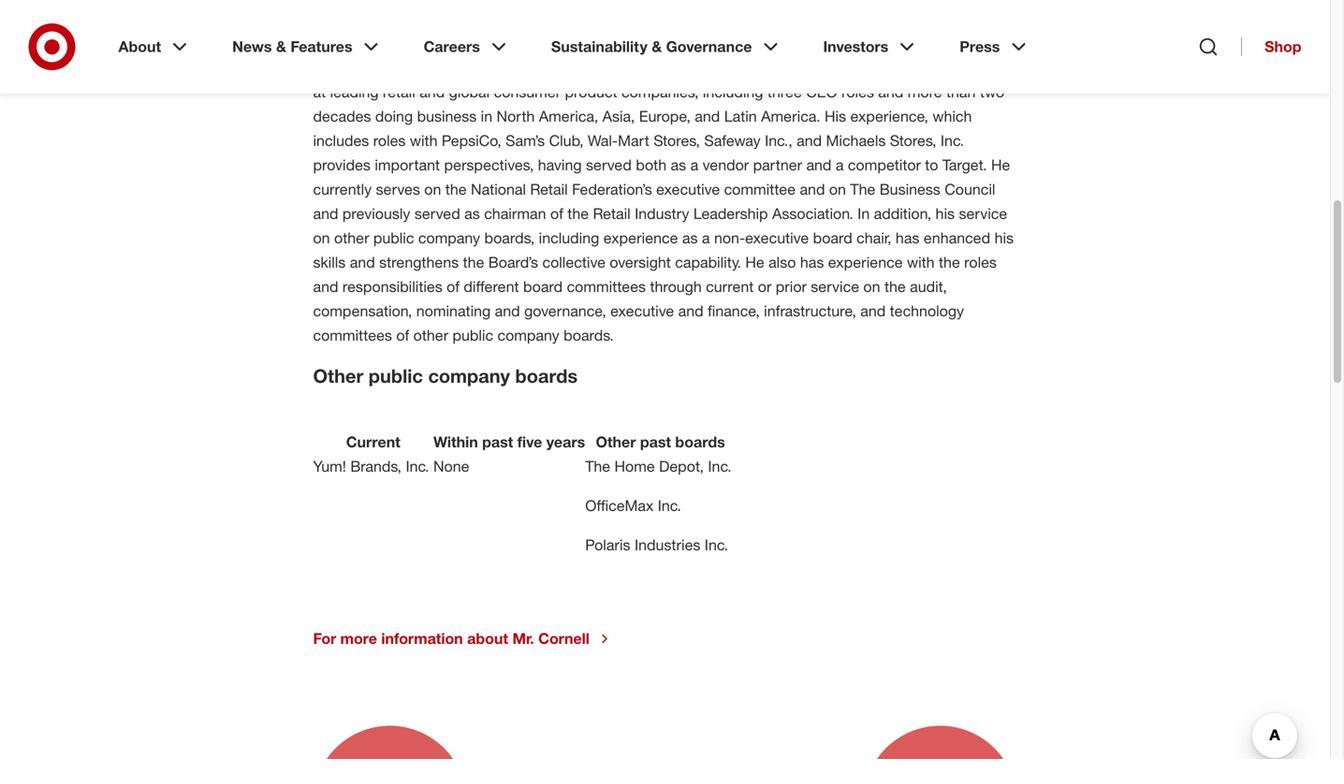 Task type: vqa. For each thing, say whether or not it's contained in the screenshot.
Hilary Duff Hands A Target Bullseye Plush Dog To A Child In A Target Cart. The Child'S Mom Is Pushing The Cart. image
no



Task type: describe. For each thing, give the bounding box(es) containing it.
about
[[467, 630, 509, 648]]

years
[[547, 433, 586, 451]]

home
[[615, 457, 655, 476]]

sustainability & governance link
[[538, 22, 796, 71]]

within past five years
[[434, 433, 586, 451]]

inc. up industries
[[658, 497, 682, 515]]

none
[[434, 457, 470, 476]]

the
[[586, 457, 611, 476]]

the home depot, inc.
[[586, 457, 736, 476]]

investors link
[[811, 22, 932, 71]]

for more information about mr. cornell link
[[313, 630, 612, 649]]

about
[[118, 37, 161, 56]]

other public company boards
[[313, 365, 578, 387]]

information
[[381, 630, 463, 648]]

more
[[341, 630, 377, 648]]

public
[[369, 365, 423, 387]]

& for governance
[[652, 37, 662, 56]]

about link
[[105, 22, 204, 71]]

polaris industries inc.
[[586, 536, 729, 554]]

news & features
[[232, 37, 353, 56]]

past for five
[[482, 433, 513, 451]]

careers link
[[411, 22, 523, 71]]

1 vertical spatial boards
[[676, 433, 726, 451]]

depot,
[[659, 457, 704, 476]]

mr.
[[513, 630, 534, 648]]

news & features link
[[219, 22, 396, 71]]

company
[[428, 365, 510, 387]]

officemax inc.
[[586, 497, 686, 515]]

other past boards
[[596, 433, 726, 451]]

governance
[[666, 37, 752, 56]]

five
[[518, 433, 543, 451]]

& for features
[[276, 37, 286, 56]]

inc. right industries
[[705, 536, 729, 554]]

other for other public company boards
[[313, 365, 364, 387]]

inc. left none
[[406, 457, 429, 476]]

news
[[232, 37, 272, 56]]



Task type: locate. For each thing, give the bounding box(es) containing it.
1 horizontal spatial other
[[596, 433, 636, 451]]

boards
[[516, 365, 578, 387], [676, 433, 726, 451]]

sustainability
[[551, 37, 648, 56]]

current
[[346, 433, 401, 451]]

0 horizontal spatial other
[[313, 365, 364, 387]]

past up the home depot, inc.
[[640, 433, 671, 451]]

for
[[313, 630, 336, 648]]

1 & from the left
[[276, 37, 286, 56]]

past
[[482, 433, 513, 451], [640, 433, 671, 451]]

yum! brands, inc. none
[[313, 457, 474, 476]]

press
[[960, 37, 1001, 56]]

inc. right depot, at bottom
[[708, 457, 732, 476]]

officemax
[[586, 497, 654, 515]]

0 horizontal spatial past
[[482, 433, 513, 451]]

polaris
[[586, 536, 631, 554]]

boards up depot, at bottom
[[676, 433, 726, 451]]

within
[[434, 433, 478, 451]]

inc.
[[406, 457, 429, 476], [708, 457, 732, 476], [658, 497, 682, 515], [705, 536, 729, 554]]

0 vertical spatial other
[[313, 365, 364, 387]]

&
[[276, 37, 286, 56], [652, 37, 662, 56]]

other up the
[[596, 433, 636, 451]]

other left public
[[313, 365, 364, 387]]

0 vertical spatial boards
[[516, 365, 578, 387]]

investors
[[824, 37, 889, 56]]

boards up five
[[516, 365, 578, 387]]

0 horizontal spatial &
[[276, 37, 286, 56]]

other
[[313, 365, 364, 387], [596, 433, 636, 451]]

1 horizontal spatial &
[[652, 37, 662, 56]]

shop link
[[1242, 37, 1302, 56]]

industries
[[635, 536, 701, 554]]

& left governance
[[652, 37, 662, 56]]

past left five
[[482, 433, 513, 451]]

features
[[291, 37, 353, 56]]

1 vertical spatial other
[[596, 433, 636, 451]]

press link
[[947, 22, 1044, 71]]

1 horizontal spatial past
[[640, 433, 671, 451]]

1 horizontal spatial boards
[[676, 433, 726, 451]]

brands,
[[351, 457, 402, 476]]

past for boards
[[640, 433, 671, 451]]

1 past from the left
[[482, 433, 513, 451]]

yum!
[[313, 457, 346, 476]]

shop
[[1265, 37, 1302, 56]]

careers
[[424, 37, 480, 56]]

sustainability & governance
[[551, 37, 752, 56]]

cornell
[[539, 630, 590, 648]]

& right news
[[276, 37, 286, 56]]

2 & from the left
[[652, 37, 662, 56]]

for more information about mr. cornell
[[313, 630, 590, 648]]

other for other past boards
[[596, 433, 636, 451]]

2 past from the left
[[640, 433, 671, 451]]

0 horizontal spatial boards
[[516, 365, 578, 387]]



